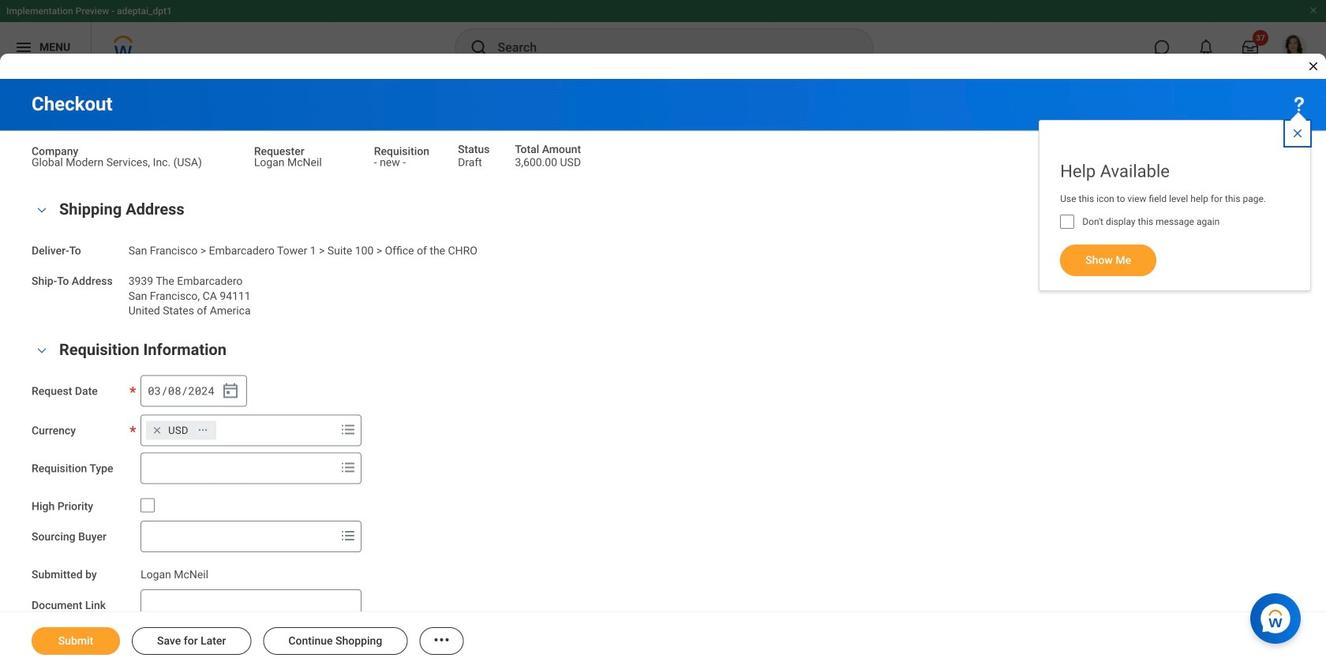 Task type: vqa. For each thing, say whether or not it's contained in the screenshot.
the left Logan McNeil element
yes



Task type: describe. For each thing, give the bounding box(es) containing it.
workday assistant region
[[1251, 587, 1307, 644]]

don't display this message again image
[[1061, 215, 1075, 229]]

close help available image
[[1292, 127, 1304, 140]]

global modern services, inc. (usa) element
[[32, 153, 202, 169]]

chevron down image
[[32, 345, 51, 356]]

x small image
[[149, 423, 165, 438]]

prompts image
[[339, 420, 358, 439]]

notifications large image
[[1199, 39, 1214, 55]]

close environment banner image
[[1309, 6, 1319, 15]]

search image
[[469, 38, 488, 57]]

Don't display this message again checkbox
[[1061, 215, 1075, 229]]

close checkout image
[[1307, 60, 1320, 73]]

related actions image inside action bar region
[[432, 631, 451, 650]]



Task type: locate. For each thing, give the bounding box(es) containing it.
usd, press delete to clear value. option
[[146, 421, 216, 440]]

1 vertical spatial related actions image
[[432, 631, 451, 650]]

usd element
[[168, 423, 189, 438]]

1 horizontal spatial logan mcneil element
[[254, 153, 322, 169]]

0 vertical spatial search field
[[141, 454, 336, 483]]

inbox large image
[[1243, 39, 1259, 55]]

search field for 1st prompts icon from the bottom of the page
[[141, 523, 336, 551]]

None text field
[[141, 590, 362, 621]]

group
[[32, 197, 1295, 318], [32, 337, 1295, 670], [141, 375, 247, 407]]

1 search field from the top
[[141, 454, 336, 483]]

0 horizontal spatial related actions image
[[197, 425, 208, 436]]

1 horizontal spatial related actions image
[[432, 631, 451, 650]]

dialog
[[0, 0, 1326, 670], [1039, 104, 1311, 291]]

- new - element
[[374, 153, 406, 169]]

logan mcneil element
[[254, 153, 322, 169], [141, 565, 208, 582]]

1 vertical spatial search field
[[141, 523, 336, 551]]

start guided tours image
[[1290, 95, 1309, 114]]

0 vertical spatial prompts image
[[339, 458, 358, 477]]

related actions image
[[197, 425, 208, 436], [432, 631, 451, 650]]

chevron down image
[[32, 205, 51, 216]]

Search field
[[141, 454, 336, 483], [141, 523, 336, 551]]

0 vertical spatial logan mcneil element
[[254, 153, 322, 169]]

0 vertical spatial related actions image
[[197, 425, 208, 436]]

2 prompts image from the top
[[339, 527, 358, 546]]

calendar image
[[221, 382, 240, 401]]

banner
[[0, 0, 1326, 73]]

main content
[[0, 79, 1326, 670]]

0 horizontal spatial logan mcneil element
[[141, 565, 208, 582]]

search field for first prompts icon
[[141, 454, 336, 483]]

2 search field from the top
[[141, 523, 336, 551]]

prompts image
[[339, 458, 358, 477], [339, 527, 358, 546]]

action bar region
[[0, 612, 1326, 670]]

1 vertical spatial logan mcneil element
[[141, 565, 208, 582]]

1 prompts image from the top
[[339, 458, 358, 477]]

profile logan mcneil element
[[1273, 30, 1317, 65]]

related actions image inside usd, press delete to clear value. option
[[197, 425, 208, 436]]

1 vertical spatial prompts image
[[339, 527, 358, 546]]



